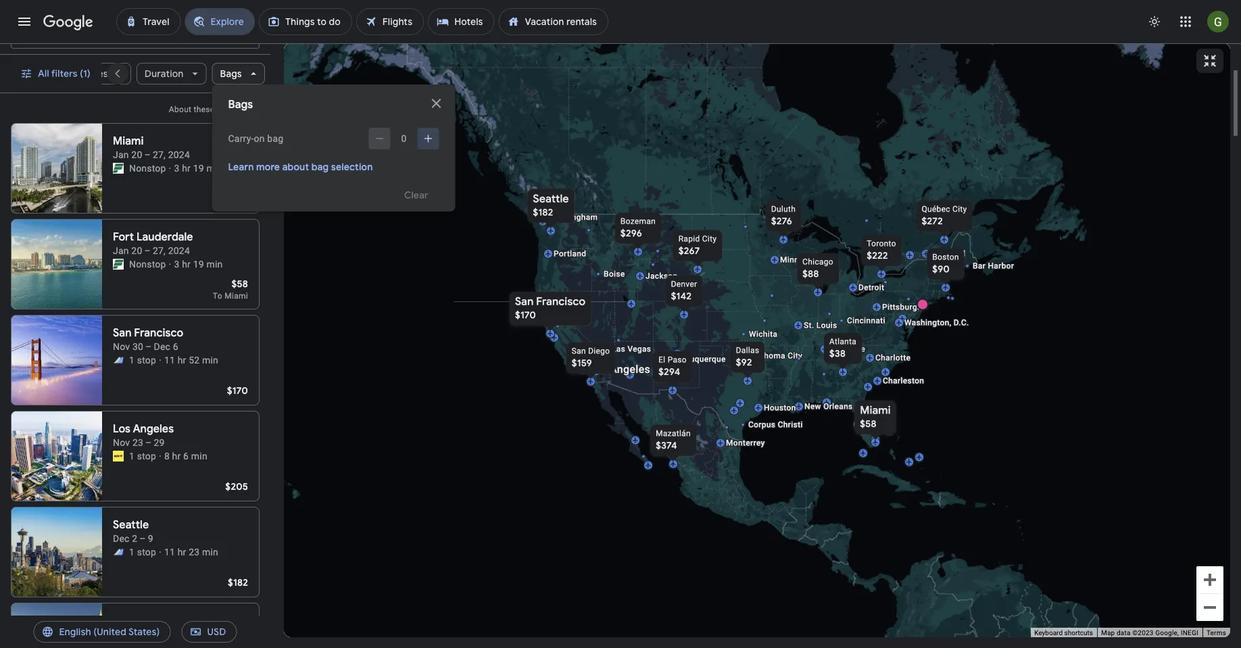 Task type: describe. For each thing, give the bounding box(es) containing it.
$38
[[830, 348, 846, 360]]

these
[[194, 105, 215, 114]]

learn
[[228, 161, 254, 173]]

1 for dec
[[129, 547, 135, 558]]

new orleans
[[805, 402, 853, 411]]

loading results progress bar
[[0, 43, 1241, 46]]

toronto $222
[[867, 239, 896, 262]]

bozeman $296
[[621, 217, 656, 240]]

san for san francisco
[[515, 295, 534, 309]]

atlanta for jan
[[113, 614, 149, 628]]

st.
[[804, 321, 814, 330]]

carry-
[[228, 133, 254, 144]]

d.c.
[[954, 318, 969, 328]]

dec
[[113, 533, 130, 544]]

$88
[[803, 268, 819, 280]]

hr down miami jan 20 – 27, 2024
[[182, 163, 191, 174]]

$267
[[679, 245, 700, 257]]

atlanta jan 20 – 27, 2024
[[113, 614, 190, 640]]

airlines button
[[66, 63, 131, 85]]

city for $272
[[953, 205, 967, 214]]

google,
[[1156, 629, 1179, 637]]

jan for miami
[[113, 149, 129, 160]]

$170 inside san francisco $170
[[515, 309, 536, 322]]

1 for angeles
[[129, 451, 135, 462]]

frontier and spirit image
[[113, 355, 124, 366]]

23
[[189, 547, 200, 558]]

shortcuts
[[1065, 629, 1093, 637]]

frontier and spirit image
[[113, 547, 124, 558]]

oklahoma
[[747, 351, 786, 361]]

louis
[[817, 321, 837, 330]]

boston
[[933, 253, 959, 262]]

bozeman
[[621, 217, 656, 226]]

english (united states)
[[59, 626, 160, 638]]

bar harbor
[[973, 261, 1014, 271]]

paso
[[668, 355, 687, 365]]

$142
[[671, 290, 692, 303]]

0
[[401, 133, 407, 144]]

1 vertical spatial $170
[[227, 385, 248, 397]]

$374
[[656, 440, 677, 452]]

1 stop for francisco
[[129, 355, 156, 366]]

296 US dollars text field
[[621, 228, 642, 240]]

learn more about bag selection link
[[228, 161, 373, 173]]

1 vertical spatial 6
[[183, 451, 189, 462]]

2024 for miami
[[168, 149, 190, 160]]

new
[[805, 402, 821, 411]]

states)
[[128, 626, 160, 638]]

denver $142
[[671, 280, 697, 303]]

$205
[[225, 481, 248, 493]]

1 vertical spatial bag
[[312, 161, 329, 173]]

all
[[38, 68, 49, 80]]

142 US dollars text field
[[671, 290, 692, 303]]

1 vertical spatial bags
[[228, 98, 253, 112]]

fort lauderdale jan 20 – 27, 2024
[[113, 230, 193, 256]]

20 – 27, inside fort lauderdale jan 20 – 27, 2024
[[131, 245, 166, 256]]

el
[[659, 355, 666, 365]]

$182 inside seattle $182
[[533, 207, 553, 219]]

los angeles
[[589, 363, 651, 376]]

bellingham
[[555, 213, 598, 222]]

boise
[[604, 269, 625, 279]]

 image for miami
[[169, 162, 171, 175]]

boston $90
[[933, 253, 959, 276]]

3 hr 19 min for fort lauderdale
[[174, 259, 223, 270]]

miami for miami $58
[[860, 404, 891, 418]]

orleans
[[824, 402, 853, 411]]

detroit
[[859, 283, 885, 292]]

11 for san francisco
[[164, 355, 175, 366]]

chicago
[[803, 257, 834, 267]]

$296
[[621, 228, 642, 240]]

charleston
[[883, 376, 924, 386]]

182 US dollars text field
[[533, 207, 553, 219]]

keyboard
[[1035, 629, 1063, 637]]

wichita
[[749, 330, 778, 339]]

159 US dollars text field
[[572, 357, 592, 370]]

montreal
[[932, 249, 966, 259]]

frontier image for lauderdale
[[113, 259, 124, 270]]

hr for san francisco
[[178, 355, 186, 366]]

english
[[59, 626, 91, 638]]

hr for los angeles
[[172, 451, 181, 462]]

about
[[169, 105, 192, 114]]

rapid city $267
[[679, 234, 717, 257]]

san for san diego
[[572, 347, 586, 356]]

$90
[[933, 263, 950, 276]]

20 – 27, for miami
[[131, 149, 166, 160]]

all filters (1)
[[38, 68, 90, 80]]

$294
[[659, 366, 681, 378]]

vegas
[[628, 345, 651, 354]]

©2023
[[1133, 629, 1154, 637]]

jan for atlanta
[[113, 629, 129, 640]]

(1)
[[80, 68, 90, 80]]

corpus
[[749, 420, 776, 430]]

52
[[189, 355, 200, 366]]

min for los angeles
[[191, 451, 207, 462]]

stop for francisco
[[137, 355, 156, 366]]

results
[[217, 105, 243, 114]]

2024 for atlanta
[[168, 629, 190, 640]]

denver
[[671, 280, 697, 289]]

92 US dollars text field
[[736, 357, 752, 369]]

mazatlán $374
[[656, 429, 691, 452]]

1 vertical spatial 58 us dollars text field
[[860, 418, 877, 430]]

chicago $88
[[803, 257, 834, 280]]

usd
[[207, 626, 226, 638]]

hr for seattle
[[178, 547, 186, 558]]

374 US dollars text field
[[656, 440, 677, 452]]

keyboard shortcuts
[[1035, 629, 1093, 637]]

about these results
[[169, 105, 243, 114]]

christi
[[778, 420, 803, 430]]

rapid
[[679, 234, 700, 244]]

map
[[1101, 629, 1115, 637]]

bar
[[973, 261, 986, 271]]

205 US dollars text field
[[225, 481, 248, 493]]

charlotte
[[876, 353, 911, 363]]

3 for miami
[[174, 163, 180, 174]]



Task type: locate. For each thing, give the bounding box(es) containing it.
11 left 23 on the left bottom
[[164, 547, 175, 558]]

inegi
[[1181, 629, 1199, 637]]

0 vertical spatial san
[[515, 295, 534, 309]]

spirit image
[[113, 451, 124, 462]]

 image down miami jan 20 – 27, 2024
[[169, 162, 171, 175]]

1 vertical spatial 3
[[174, 259, 180, 270]]

1
[[129, 355, 135, 366], [129, 451, 135, 462], [129, 547, 135, 558]]

atlanta $38
[[830, 337, 857, 360]]

nashville
[[830, 345, 866, 354]]

city inside québec city $272
[[953, 205, 967, 214]]

1 vertical spatial $58
[[860, 418, 877, 430]]

2 vertical spatial 1 stop
[[129, 547, 156, 558]]

38 US dollars text field
[[830, 348, 846, 360]]

2 vertical spatial jan
[[113, 629, 129, 640]]

lauderdale
[[137, 230, 193, 244]]

0 vertical spatial seattle
[[533, 192, 569, 206]]

portland
[[554, 249, 586, 259]]

san
[[515, 295, 534, 309], [113, 326, 132, 340], [572, 347, 586, 356]]

view smaller map image
[[1202, 53, 1218, 69]]

francisco inside san francisco nov 30 – dec 6
[[134, 326, 183, 340]]

seattle dec 2 – 9
[[113, 518, 153, 544]]

atlanta inside map 'region'
[[830, 337, 857, 347]]

 image
[[169, 162, 171, 175], [169, 258, 171, 271]]

0 vertical spatial 20 – 27,
[[131, 149, 166, 160]]

1 vertical spatial miami
[[225, 291, 248, 301]]

90 US dollars text field
[[933, 263, 950, 276]]

276 US dollars text field
[[771, 215, 792, 228]]

more
[[256, 161, 280, 173]]

$58 to miami
[[213, 278, 248, 301]]

jan inside atlanta jan 20 – 27, 2024
[[113, 629, 129, 640]]

bags up "results"
[[220, 68, 242, 80]]

1 nov from the top
[[113, 341, 130, 352]]

11 down 30 – dec
[[164, 355, 175, 366]]

1 horizontal spatial 6
[[183, 451, 189, 462]]

1 vertical spatial frontier image
[[113, 259, 124, 270]]

2024 inside miami jan 20 – 27, 2024
[[168, 149, 190, 160]]

nov inside los angeles nov 23 – 29
[[113, 437, 130, 448]]

1 frontier image from the top
[[113, 163, 124, 174]]

stop down '2 – 9'
[[137, 547, 156, 558]]

2 vertical spatial 20 – 27,
[[131, 629, 166, 640]]

0 horizontal spatial bag
[[267, 133, 283, 144]]

 image for fort lauderdale
[[169, 258, 171, 271]]

170 US dollars text field
[[227, 385, 248, 397]]

1 vertical spatial san
[[113, 326, 132, 340]]

0 horizontal spatial francisco
[[134, 326, 183, 340]]

stop for angeles
[[137, 451, 156, 462]]

0 vertical spatial nonstop
[[129, 163, 166, 174]]

hr right 8
[[172, 451, 181, 462]]

toronto
[[867, 239, 896, 248]]

1 vertical spatial seattle
[[113, 518, 149, 532]]

angeles for los angeles nov 23 – 29
[[133, 422, 174, 436]]

1 11 from the top
[[164, 355, 175, 366]]

miami for miami jan 20 – 27, 2024
[[113, 134, 144, 148]]

1 for francisco
[[129, 355, 135, 366]]

nonstop
[[129, 163, 166, 174], [129, 259, 166, 270]]

los inside map 'region'
[[589, 363, 607, 376]]

min
[[207, 163, 223, 174], [207, 259, 223, 270], [202, 355, 218, 366], [191, 451, 207, 462], [202, 547, 218, 558]]

11 hr 52 min
[[164, 355, 218, 366]]

0 horizontal spatial $170
[[227, 385, 248, 397]]

2024 down about at the left top
[[168, 149, 190, 160]]

0 horizontal spatial san
[[113, 326, 132, 340]]

2024 inside fort lauderdale jan 20 – 27, 2024
[[168, 245, 190, 256]]

miami $58
[[860, 404, 891, 430]]

3 down miami jan 20 – 27, 2024
[[174, 163, 180, 174]]

2 2024 from the top
[[168, 245, 190, 256]]

san up 159 us dollars "text field"
[[572, 347, 586, 356]]

min right 52
[[202, 355, 218, 366]]

miami inside map 'region'
[[860, 404, 891, 418]]

san inside the san diego $159
[[572, 347, 586, 356]]

1 vertical spatial nov
[[113, 437, 130, 448]]

3 hr 19 min left learn
[[174, 163, 223, 174]]

san francisco nov 30 – dec 6
[[113, 326, 183, 352]]

jan inside fort lauderdale jan 20 – 27, 2024
[[113, 245, 129, 256]]

 image down fort lauderdale jan 20 – 27, 2024
[[169, 258, 171, 271]]

map region
[[281, 0, 1241, 648]]

2 vertical spatial miami
[[860, 404, 891, 418]]

0 vertical spatial 1 stop
[[129, 355, 156, 366]]

min right 23 on the left bottom
[[202, 547, 218, 558]]

nov up spirit image
[[113, 437, 130, 448]]

2 3 from the top
[[174, 259, 180, 270]]

2024 right states)
[[168, 629, 190, 640]]

1 19 from the top
[[193, 163, 204, 174]]

2  image from the top
[[169, 258, 171, 271]]

city for $267
[[702, 234, 717, 244]]

los inside los angeles nov 23 – 29
[[113, 422, 131, 436]]

atlanta for $38
[[830, 337, 857, 347]]

2 1 from the top
[[129, 451, 135, 462]]

houston
[[764, 403, 796, 413]]

dallas
[[736, 346, 760, 355]]

6 up 11 hr 52 min
[[173, 341, 178, 352]]

frontier image for jan
[[113, 163, 124, 174]]

0 vertical spatial nov
[[113, 341, 130, 352]]

2 vertical spatial stop
[[137, 547, 156, 558]]

0 horizontal spatial miami
[[113, 134, 144, 148]]

3 jan from the top
[[113, 629, 129, 640]]

francisco
[[536, 295, 586, 309], [134, 326, 183, 340]]

keyboard shortcuts button
[[1035, 629, 1093, 638]]

francisco up 30 – dec
[[134, 326, 183, 340]]

0 vertical spatial $58
[[232, 278, 248, 290]]

182 US dollars text field
[[228, 577, 248, 589]]

los
[[589, 363, 607, 376], [113, 422, 131, 436]]

on
[[254, 133, 265, 144]]

$92
[[736, 357, 752, 369]]

seattle for seattle dec 2 – 9
[[113, 518, 149, 532]]

0 vertical spatial bags
[[220, 68, 242, 80]]

atlanta inside atlanta jan 20 – 27, 2024
[[113, 614, 149, 628]]

222 US dollars text field
[[867, 250, 888, 262]]

corpus christi
[[749, 420, 803, 430]]

frontier image down miami jan 20 – 27, 2024
[[113, 163, 124, 174]]

58 US dollars text field
[[232, 278, 248, 290], [860, 418, 877, 430]]

30 – dec
[[132, 341, 170, 352]]

stop down 30 – dec
[[137, 355, 156, 366]]

nov inside san francisco nov 30 – dec 6
[[113, 341, 130, 352]]

20 – 27, inside miami jan 20 – 27, 2024
[[131, 149, 166, 160]]

to
[[213, 291, 222, 301]]

1 horizontal spatial los
[[589, 363, 607, 376]]

0 vertical spatial los
[[589, 363, 607, 376]]

1 horizontal spatial francisco
[[536, 295, 586, 309]]

los angeles nov 23 – 29
[[113, 422, 174, 448]]

learn more about bag selection
[[228, 161, 373, 173]]

6 inside san francisco nov 30 – dec 6
[[173, 341, 178, 352]]

duration button
[[136, 57, 207, 90]]

1 horizontal spatial bag
[[312, 161, 329, 173]]

3 2024 from the top
[[168, 629, 190, 640]]

3 hr 19 min for miami
[[174, 163, 223, 174]]

1 vertical spatial nonstop
[[129, 259, 166, 270]]

washington,
[[905, 318, 952, 328]]

0 horizontal spatial city
[[702, 234, 717, 244]]

seattle $182
[[533, 192, 569, 219]]

170 US dollars text field
[[515, 309, 536, 322]]

1 horizontal spatial seattle
[[533, 192, 569, 206]]

$182
[[533, 207, 553, 219], [228, 577, 248, 589]]

0 vertical spatial angeles
[[610, 363, 651, 376]]

2024
[[168, 149, 190, 160], [168, 245, 190, 256], [168, 629, 190, 640]]

all filters (1) button
[[12, 57, 101, 90]]

1 vertical spatial angeles
[[133, 422, 174, 436]]

0 vertical spatial stop
[[137, 355, 156, 366]]

nonstop down fort lauderdale jan 20 – 27, 2024
[[129, 259, 166, 270]]

city right rapid
[[702, 234, 717, 244]]

1 1 stop from the top
[[129, 355, 156, 366]]

$159
[[572, 357, 592, 370]]

1 right frontier and spirit image
[[129, 547, 135, 558]]

2 11 from the top
[[164, 547, 175, 558]]

0 vertical spatial 6
[[173, 341, 178, 352]]

23 – 29
[[132, 437, 165, 448]]

main menu image
[[16, 14, 32, 30]]

san inside san francisco nov 30 – dec 6
[[113, 326, 132, 340]]

angeles up 23 – 29 at left
[[133, 422, 174, 436]]

map data ©2023 google, inegi
[[1101, 629, 1199, 637]]

0 vertical spatial 58 us dollars text field
[[232, 278, 248, 290]]

$182 up usd button
[[228, 577, 248, 589]]

1 horizontal spatial $170
[[515, 309, 536, 322]]

1 horizontal spatial angeles
[[610, 363, 651, 376]]

2 vertical spatial 1
[[129, 547, 135, 558]]

2 1 stop from the top
[[129, 451, 156, 462]]

jackson
[[646, 271, 678, 281]]

0 vertical spatial 19
[[193, 163, 204, 174]]

19 left learn
[[193, 163, 204, 174]]

los for los angeles
[[589, 363, 607, 376]]

0 vertical spatial $182
[[533, 207, 553, 219]]

bag right on
[[267, 133, 283, 144]]

about
[[282, 161, 309, 173]]

0 horizontal spatial los
[[113, 422, 131, 436]]

miami inside miami jan 20 – 27, 2024
[[113, 134, 144, 148]]

0 vertical spatial francisco
[[536, 295, 586, 309]]

los for los angeles nov 23 – 29
[[113, 422, 131, 436]]

2 jan from the top
[[113, 245, 129, 256]]

0 vertical spatial miami
[[113, 134, 144, 148]]

1 vertical spatial atlanta
[[113, 614, 149, 628]]

bag
[[267, 133, 283, 144], [312, 161, 329, 173]]

0 vertical spatial 1
[[129, 355, 135, 366]]

duration
[[145, 68, 184, 80]]

nonstop for lauderdale
[[129, 259, 166, 270]]

1 20 – 27, from the top
[[131, 149, 166, 160]]

1 vertical spatial jan
[[113, 245, 129, 256]]

angeles for los angeles
[[610, 363, 651, 376]]

nov up frontier and spirit icon
[[113, 341, 130, 352]]

cincinnati
[[847, 316, 886, 326]]

2024 down lauderdale
[[168, 245, 190, 256]]

miami inside '$58 to miami'
[[225, 291, 248, 301]]

city
[[953, 205, 967, 214], [702, 234, 717, 244], [788, 351, 803, 361]]

monterrey
[[726, 439, 765, 448]]

bags
[[220, 68, 242, 80], [228, 98, 253, 112]]

hr left 23 on the left bottom
[[178, 547, 186, 558]]

tampa
[[863, 420, 889, 429]]

0 horizontal spatial 58 us dollars text field
[[232, 278, 248, 290]]

0 vertical spatial 11
[[164, 355, 175, 366]]

albuquerque
[[678, 355, 726, 364]]

san francisco $170
[[515, 295, 586, 322]]

$58 inside miami $58
[[860, 418, 877, 430]]

san inside san francisco $170
[[515, 295, 534, 309]]

francisco inside san francisco $170
[[536, 295, 586, 309]]

3 1 from the top
[[129, 547, 135, 558]]

2 stop from the top
[[137, 451, 156, 462]]

1 vertical spatial 11
[[164, 547, 175, 558]]

min for san francisco
[[202, 355, 218, 366]]

$182 left bellingham
[[533, 207, 553, 219]]

mazatlán
[[656, 429, 691, 439]]

stop down 23 – 29 at left
[[137, 451, 156, 462]]

2 vertical spatial city
[[788, 351, 803, 361]]

0 vertical spatial frontier image
[[113, 163, 124, 174]]

el paso $294
[[659, 355, 687, 378]]

min for seattle
[[202, 547, 218, 558]]

2 horizontal spatial city
[[953, 205, 967, 214]]

los down diego
[[589, 363, 607, 376]]

1 stop for dec
[[129, 547, 156, 558]]

seattle inside map 'region'
[[533, 192, 569, 206]]

seattle inside seattle dec 2 – 9
[[113, 518, 149, 532]]

1 vertical spatial city
[[702, 234, 717, 244]]

diego
[[588, 347, 610, 356]]

1 stop down '2 – 9'
[[129, 547, 156, 558]]

294 US dollars text field
[[659, 366, 681, 378]]

1 stop down 30 – dec
[[129, 355, 156, 366]]

francisco down portland
[[536, 295, 586, 309]]

angeles inside map 'region'
[[610, 363, 651, 376]]

6
[[173, 341, 178, 352], [183, 451, 189, 462]]

1 horizontal spatial city
[[788, 351, 803, 361]]

0 vertical spatial atlanta
[[830, 337, 857, 347]]

st. louis
[[804, 321, 837, 330]]

2 vertical spatial san
[[572, 347, 586, 356]]

1 vertical spatial 20 – 27,
[[131, 245, 166, 256]]

1 stop for angeles
[[129, 451, 156, 462]]

carry-on bag
[[228, 133, 283, 144]]

seattle for seattle $182
[[533, 192, 569, 206]]

san diego $159
[[572, 347, 610, 370]]

3 1 stop from the top
[[129, 547, 156, 558]]

0 vertical spatial 2024
[[168, 149, 190, 160]]

2 – 9
[[132, 533, 153, 544]]

seattle up 182 us dollars text box
[[533, 192, 569, 206]]

hr down lauderdale
[[182, 259, 191, 270]]

0 horizontal spatial atlanta
[[113, 614, 149, 628]]

0 vertical spatial 3
[[174, 163, 180, 174]]

267 US dollars text field
[[679, 245, 700, 257]]

0 vertical spatial city
[[953, 205, 967, 214]]

11 hr 23 min
[[164, 547, 218, 558]]

19 for miami
[[193, 163, 204, 174]]

1 horizontal spatial atlanta
[[830, 337, 857, 347]]

11
[[164, 355, 175, 366], [164, 547, 175, 558]]

close dialog image
[[428, 95, 445, 112]]

1 vertical spatial 1
[[129, 451, 135, 462]]

$276
[[771, 215, 792, 228]]

2 19 from the top
[[193, 259, 204, 270]]

2 vertical spatial 2024
[[168, 629, 190, 640]]

0 vertical spatial 3 hr 19 min
[[174, 163, 223, 174]]

nov for san
[[113, 341, 130, 352]]

0 horizontal spatial seattle
[[113, 518, 149, 532]]

3 for fort lauderdale
[[174, 259, 180, 270]]

1 vertical spatial los
[[113, 422, 131, 436]]

1 horizontal spatial 58 us dollars text field
[[860, 418, 877, 430]]

0 horizontal spatial $182
[[228, 577, 248, 589]]

0 vertical spatial bag
[[267, 133, 283, 144]]

1 stop down 23 – 29 at left
[[129, 451, 156, 462]]

3 down lauderdale
[[174, 259, 180, 270]]

0 vertical spatial $170
[[515, 309, 536, 322]]

1  image from the top
[[169, 162, 171, 175]]

min left learn
[[207, 163, 223, 174]]

20 – 27, inside atlanta jan 20 – 27, 2024
[[131, 629, 166, 640]]

2 20 – 27, from the top
[[131, 245, 166, 256]]

min up '$58 to miami'
[[207, 259, 223, 270]]

1 right frontier and spirit icon
[[129, 355, 135, 366]]

hr left 52
[[178, 355, 186, 366]]

11 for seattle
[[164, 547, 175, 558]]

19 down lauderdale
[[193, 259, 204, 270]]

19 for fort lauderdale
[[193, 259, 204, 270]]

88 US dollars text field
[[803, 268, 819, 280]]

city right québec at the top of page
[[953, 205, 967, 214]]

filters
[[51, 68, 78, 80]]

1 horizontal spatial $182
[[533, 207, 553, 219]]

nov for los
[[113, 437, 130, 448]]

angeles down las vegas
[[610, 363, 651, 376]]

washington, d.c.
[[905, 318, 969, 328]]

min right 8
[[191, 451, 207, 462]]

1 3 from the top
[[174, 163, 180, 174]]

20 – 27, for atlanta
[[131, 629, 166, 640]]

3 stop from the top
[[137, 547, 156, 558]]

city inside rapid city $267
[[702, 234, 717, 244]]

1 vertical spatial 19
[[193, 259, 204, 270]]

1 3 hr 19 min from the top
[[174, 163, 223, 174]]

2 3 hr 19 min from the top
[[174, 259, 223, 270]]

nonstop for jan
[[129, 163, 166, 174]]

1 stop from the top
[[137, 355, 156, 366]]

8
[[164, 451, 170, 462]]

1 vertical spatial 3 hr 19 min
[[174, 259, 223, 270]]

1 vertical spatial $182
[[228, 577, 248, 589]]

1 vertical spatial 1 stop
[[129, 451, 156, 462]]

2 nonstop from the top
[[129, 259, 166, 270]]

1 right spirit image
[[129, 451, 135, 462]]

0 horizontal spatial 6
[[173, 341, 178, 352]]

stop for dec
[[137, 547, 156, 558]]

6 right 8
[[183, 451, 189, 462]]

hr
[[182, 163, 191, 174], [182, 259, 191, 270], [178, 355, 186, 366], [172, 451, 181, 462], [178, 547, 186, 558]]

1 horizontal spatial miami
[[225, 291, 248, 301]]

$170
[[515, 309, 536, 322], [227, 385, 248, 397]]

san up frontier and spirit icon
[[113, 326, 132, 340]]

previous image
[[101, 57, 134, 90]]

francisco for san francisco $170
[[536, 295, 586, 309]]

0 horizontal spatial angeles
[[133, 422, 174, 436]]

0 vertical spatial  image
[[169, 162, 171, 175]]

1 horizontal spatial san
[[515, 295, 534, 309]]

2 horizontal spatial miami
[[860, 404, 891, 418]]

3 20 – 27, from the top
[[131, 629, 166, 640]]

1 jan from the top
[[113, 149, 129, 160]]

$58 inside '$58 to miami'
[[232, 278, 248, 290]]

seattle up dec at bottom
[[113, 518, 149, 532]]

nonstop down miami jan 20 – 27, 2024
[[129, 163, 166, 174]]

fort
[[113, 230, 134, 244]]

bags down bags popup button
[[228, 98, 253, 112]]

0 horizontal spatial $58
[[232, 278, 248, 290]]

frontier image down fort
[[113, 259, 124, 270]]

selection
[[331, 161, 373, 173]]

1 nonstop from the top
[[129, 163, 166, 174]]

272 US dollars text field
[[922, 215, 943, 228]]

change appearance image
[[1139, 5, 1171, 38]]

1 horizontal spatial $58
[[860, 418, 877, 430]]

1 vertical spatial 2024
[[168, 245, 190, 256]]

2 frontier image from the top
[[113, 259, 124, 270]]

1 vertical spatial stop
[[137, 451, 156, 462]]

jan inside miami jan 20 – 27, 2024
[[113, 149, 129, 160]]

1 1 from the top
[[129, 355, 135, 366]]

$222
[[867, 250, 888, 262]]

3 hr 19 min up to
[[174, 259, 223, 270]]

8 hr 6 min
[[164, 451, 207, 462]]

1 vertical spatial  image
[[169, 258, 171, 271]]

angeles inside los angeles nov 23 – 29
[[133, 422, 174, 436]]

miami jan 20 – 27, 2024
[[113, 134, 190, 160]]

los up spirit image
[[113, 422, 131, 436]]

bags inside popup button
[[220, 68, 242, 80]]

1 vertical spatial francisco
[[134, 326, 183, 340]]

bag right about
[[312, 161, 329, 173]]

2024 inside atlanta jan 20 – 27, 2024
[[168, 629, 190, 640]]

san up $170 text box
[[515, 295, 534, 309]]

1 2024 from the top
[[168, 149, 190, 160]]

frontier image
[[113, 163, 124, 174], [113, 259, 124, 270]]

3
[[174, 163, 180, 174], [174, 259, 180, 270]]

2 nov from the top
[[113, 437, 130, 448]]

francisco for san francisco nov 30 – dec 6
[[134, 326, 183, 340]]

airlines
[[74, 68, 108, 80]]

city right oklahoma
[[788, 351, 803, 361]]

2 horizontal spatial san
[[572, 347, 586, 356]]

0 vertical spatial jan
[[113, 149, 129, 160]]



Task type: vqa. For each thing, say whether or not it's contained in the screenshot.
the Spa Button
no



